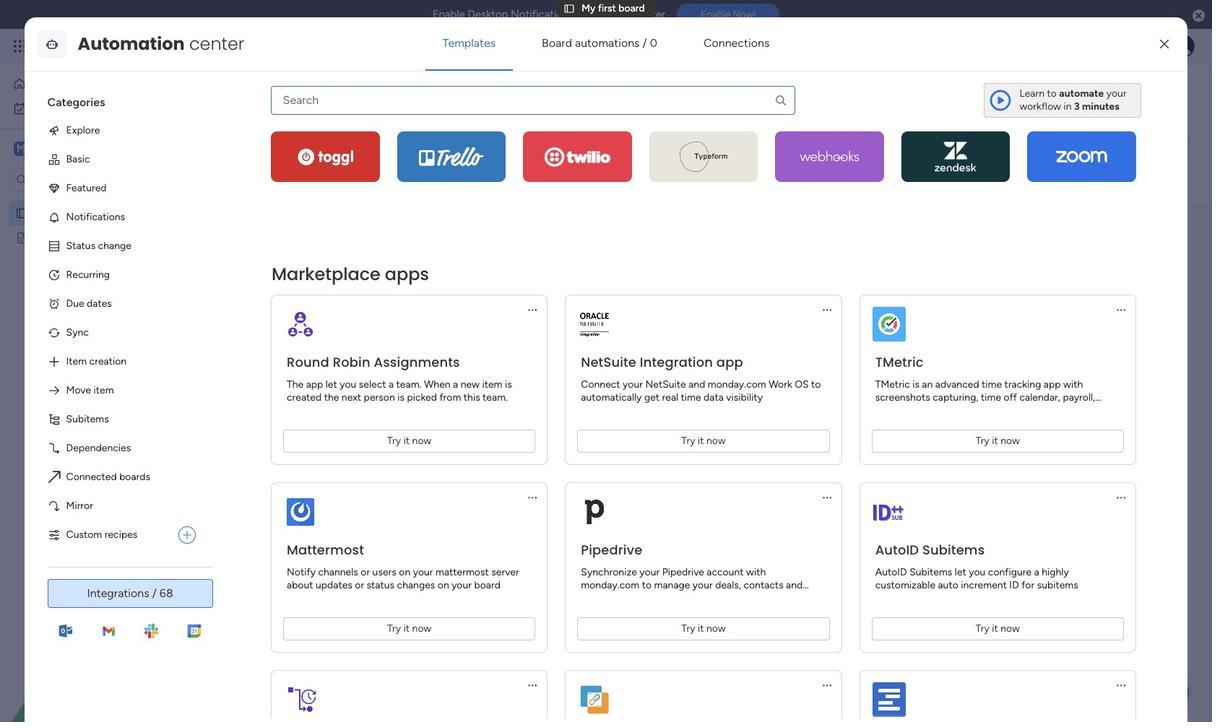 Task type: vqa. For each thing, say whether or not it's contained in the screenshot.
left "automation"
no



Task type: describe. For each thing, give the bounding box(es) containing it.
0 vertical spatial team.
[[396, 378, 421, 391]]

lottie animation image
[[0, 576, 184, 722]]

add to favorites image
[[409, 83, 424, 98]]

invite
[[1117, 85, 1142, 97]]

track
[[524, 109, 547, 121]]

activity
[[1022, 85, 1057, 97]]

dependencies
[[66, 442, 131, 454]]

is inside tmetric tmetric is an advanced time tracking app with screenshots capturing, time off calendar, payroll, billing & invoicing
[[912, 378, 919, 391]]

new for new task
[[225, 174, 246, 186]]

sales
[[292, 426, 314, 438]]

autoid subitems autoid subitems let you configure a highly customizable auto increment id for subitems
[[875, 541, 1078, 591]]

1 horizontal spatial notifications
[[511, 8, 574, 21]]

it for assignments
[[403, 435, 409, 447]]

recipes
[[105, 529, 137, 541]]

on inside 7 main content
[[326, 653, 336, 663]]

Cards field
[[236, 692, 283, 711]]

19
[[359, 282, 367, 291]]

working on it stuck
[[291, 653, 366, 663]]

board automations / 0 button
[[524, 26, 675, 61]]

it inside 7 main content
[[338, 653, 343, 663]]

tmetric tmetric is an advanced time tracking app with screenshots capturing, time off calendar, payroll, billing & invoicing
[[875, 353, 1095, 417]]

customizable
[[875, 579, 935, 591]]

0 vertical spatial my first board
[[582, 2, 645, 14]]

try it now for your
[[681, 623, 725, 635]]

kendall parks image
[[1172, 35, 1195, 58]]

get
[[644, 391, 659, 404]]

move
[[66, 384, 91, 396]]

workspace image
[[14, 141, 28, 157]]

try for your
[[681, 623, 695, 635]]

to inside pipedrive synchronize your pipedrive account with monday.com to manage your deals, contacts and activities and convert them into workflows.
[[642, 579, 651, 591]]

due dates option
[[36, 290, 207, 318]]

stands.
[[650, 109, 682, 121]]

enable for enable now!
[[701, 9, 731, 20]]

owners,
[[383, 109, 419, 121]]

board inside list box
[[71, 207, 97, 219]]

Search field
[[413, 170, 456, 190]]

meeting notes
[[34, 231, 101, 243]]

7 main content
[[0, 204, 1212, 722]]

dapulse close image
[[1193, 9, 1205, 23]]

board up project.
[[306, 74, 375, 107]]

to inside netsuite integration app connect your netsuite and monday.com work os to automatically get real time data visibility
[[811, 378, 821, 391]]

data inside 7 main content
[[287, 357, 307, 369]]

monday.com inside netsuite integration app connect your netsuite and monday.com work os to automatically get real time data visibility
[[707, 378, 766, 391]]

1 vertical spatial on
[[437, 579, 449, 591]]

next
[[341, 391, 361, 404]]

and right contacts
[[786, 579, 802, 591]]

marketplace apps
[[271, 262, 429, 286]]

add widget
[[330, 173, 382, 186]]

the
[[286, 378, 303, 391]]

integration
[[639, 353, 713, 371]]

1 horizontal spatial a
[[453, 378, 458, 391]]

1 of from the left
[[301, 109, 311, 121]]

table
[[265, 135, 289, 147]]

highly
[[1041, 566, 1069, 578]]

users
[[372, 566, 396, 578]]

now for channels
[[412, 623, 431, 635]]

board inside mattermost notify channels or users on your mattermost server about updates or status changes on your board
[[474, 579, 500, 591]]

Battery field
[[236, 536, 291, 555]]

basic option
[[36, 145, 207, 174]]

m
[[17, 142, 25, 155]]

explore
[[66, 124, 100, 136]]

work for my
[[50, 102, 72, 114]]

1 autoid from the top
[[875, 541, 919, 559]]

0 vertical spatial or
[[360, 566, 370, 578]]

status
[[66, 240, 95, 252]]

monday.com inside pipedrive synchronize your pipedrive account with monday.com to manage your deals, contacts and activities and convert them into workflows.
[[581, 579, 639, 591]]

tasks
[[285, 334, 308, 346]]

not started
[[391, 653, 437, 663]]

1 vertical spatial pipedrive
[[662, 566, 704, 578]]

with inside tmetric tmetric is an advanced time tracking app with screenshots capturing, time off calendar, payroll, billing & invoicing
[[1063, 378, 1083, 391]]

screenshots
[[875, 391, 930, 404]]

subitems inside subitems option
[[66, 413, 109, 425]]

subitems
[[1037, 579, 1078, 591]]

creation
[[89, 355, 127, 368]]

manage
[[654, 579, 690, 591]]

your up manage at the right of page
[[639, 566, 659, 578]]

enable for enable desktop notifications on this computer
[[432, 8, 465, 21]]

try it now for autoid
[[975, 623, 1020, 635]]

1 horizontal spatial on
[[399, 566, 410, 578]]

menu image for mattermost
[[526, 492, 538, 503]]

1 horizontal spatial assign
[[351, 109, 381, 121]]

sync option
[[36, 318, 207, 347]]

see plans image
[[240, 38, 253, 54]]

a inside autoid subitems autoid subitems let you configure a highly customizable auto increment id for subitems
[[1034, 566, 1039, 578]]

status change option
[[36, 232, 207, 261]]

1 horizontal spatial is
[[504, 378, 512, 391]]

visibility
[[726, 391, 762, 404]]

menu image for pipedrive
[[821, 492, 832, 503]]

work
[[768, 378, 792, 391]]

contact
[[252, 426, 289, 438]]

minutes
[[1082, 100, 1119, 113]]

w8   19 - 25
[[344, 282, 383, 291]]

done
[[246, 653, 267, 663]]

board automations / 0
[[542, 36, 657, 50]]

notes
[[74, 231, 101, 243]]

collapse board header image
[[1175, 136, 1187, 147]]

featured
[[66, 182, 107, 194]]

Numbers field
[[483, 536, 550, 555]]

integrate
[[956, 135, 998, 147]]

my up board automations / 0
[[582, 2, 596, 14]]

22
[[420, 380, 432, 392]]

time left off
[[981, 391, 1001, 404]]

try for is
[[975, 435, 989, 447]]

data inside netsuite integration app connect your netsuite and monday.com work os to automatically get real time data visibility
[[703, 391, 723, 404]]

try it now button for app
[[577, 430, 829, 453]]

timelines
[[438, 109, 478, 121]]

My first board field
[[216, 74, 378, 107]]

30 for contact sales team
[[420, 426, 432, 438]]

account
[[706, 566, 743, 578]]

0 vertical spatial first
[[598, 2, 616, 14]]

integrations / 68 button
[[47, 579, 213, 608]]

billing
[[875, 404, 902, 417]]

meeting
[[34, 231, 71, 243]]

0 horizontal spatial a
[[388, 378, 393, 391]]

main for main table
[[241, 135, 263, 147]]

new
[[460, 378, 479, 391]]

custom recipes option
[[36, 521, 172, 550]]

menu image for autoid subitems
[[1115, 492, 1126, 503]]

your workflow in
[[1019, 87, 1127, 113]]

contacts
[[743, 579, 783, 591]]

1 vertical spatial or
[[355, 579, 364, 591]]

arrow down image
[[582, 171, 600, 189]]

an
[[922, 378, 932, 391]]

invoicing
[[913, 404, 954, 417]]

keep
[[500, 109, 522, 121]]

select product image
[[13, 39, 27, 53]]

/ for integrations / 68
[[152, 586, 157, 600]]

move item option
[[36, 376, 207, 405]]

automations
[[575, 36, 640, 50]]

8
[[420, 357, 427, 369]]

set
[[421, 109, 435, 121]]

working
[[291, 653, 324, 663]]

mar for research proposal
[[401, 380, 418, 392]]

try it now button for assignments
[[283, 430, 535, 453]]

Search in workspace field
[[30, 172, 121, 188]]

mar for collect data
[[401, 357, 418, 369]]

kanban button
[[362, 130, 417, 153]]

my up manage on the left of the page
[[220, 74, 253, 107]]

item inside round robin assignments the app let you select a team. when a new item is created the next person is picked from this team.
[[482, 378, 502, 391]]

see more
[[659, 108, 702, 121]]

item creation option
[[36, 347, 207, 376]]

1 vertical spatial netsuite
[[645, 378, 686, 391]]

your right where
[[592, 109, 612, 121]]

monday
[[64, 38, 114, 54]]

and left keep
[[481, 109, 498, 121]]

1 vertical spatial team.
[[482, 391, 507, 404]]

person
[[488, 174, 518, 186]]

desktop
[[468, 8, 508, 21]]

mattermost
[[286, 541, 364, 559]]

search image
[[774, 94, 787, 107]]

2 vertical spatial subitems
[[909, 566, 952, 578]]

add widget button
[[303, 168, 389, 191]]

id
[[1009, 579, 1019, 591]]

&
[[904, 404, 911, 417]]

automation
[[78, 32, 185, 56]]

my work option
[[9, 97, 176, 120]]

main table button
[[219, 130, 300, 153]]

- for 19
[[369, 282, 372, 291]]

try it now for app
[[681, 435, 725, 447]]

more
[[678, 108, 702, 121]]

enable desktop notifications on this computer
[[432, 8, 665, 21]]

main table
[[241, 135, 289, 147]]

30 for new item
[[420, 403, 432, 415]]

started
[[408, 653, 437, 663]]

new item
[[252, 403, 296, 415]]

my right public board image
[[34, 207, 48, 219]]

set up weekly meeting
[[252, 311, 355, 323]]

v2 search image
[[403, 172, 413, 188]]

see
[[659, 108, 676, 121]]

app inside netsuite integration app connect your netsuite and monday.com work os to automatically get real time data visibility
[[716, 353, 743, 371]]

categories heading
[[36, 83, 207, 116]]

angle down image
[[280, 175, 287, 185]]

3
[[1074, 100, 1080, 113]]

dates
[[87, 298, 112, 310]]

learn to automate
[[1019, 87, 1104, 100]]

your inside your workflow in
[[1106, 87, 1127, 100]]

os
[[794, 378, 808, 391]]

research proposal
[[252, 380, 336, 392]]

it for autoid
[[992, 623, 998, 635]]



Task type: locate. For each thing, give the bounding box(es) containing it.
netsuite integration app connect your netsuite and monday.com work os to automatically get real time data visibility
[[581, 353, 821, 404]]

move item
[[66, 384, 114, 396]]

enable now! button
[[677, 4, 780, 25]]

pipedrive
[[581, 541, 642, 559], [662, 566, 704, 578]]

your up automatically
[[622, 378, 643, 391]]

new for new item
[[252, 403, 273, 415]]

workspace
[[61, 142, 118, 155]]

0 vertical spatial autoid
[[875, 541, 919, 559]]

recurring
[[66, 269, 110, 281]]

menu image
[[526, 304, 538, 316], [526, 492, 538, 503], [821, 492, 832, 503], [1115, 492, 1126, 503], [821, 680, 832, 691]]

it down them
[[697, 623, 704, 635]]

try it now down increment on the bottom right of page
[[975, 623, 1020, 635]]

try it now button down them
[[577, 617, 829, 641]]

server
[[491, 566, 519, 578]]

try it now for is
[[975, 435, 1020, 447]]

0 horizontal spatial is
[[397, 391, 404, 404]]

0 vertical spatial 30
[[420, 403, 432, 415]]

app inside tmetric tmetric is an advanced time tracking app with screenshots capturing, time off calendar, payroll, billing & invoicing
[[1043, 378, 1060, 391]]

manage any type of project. assign owners, set timelines and keep track of where your project stands.
[[221, 109, 682, 121]]

gantt button
[[417, 130, 465, 153]]

it down increment on the bottom right of page
[[992, 623, 998, 635]]

0 vertical spatial tmetric
[[875, 353, 923, 371]]

list box
[[0, 198, 184, 445]]

main right workspace image
[[33, 142, 59, 155]]

automate
[[1103, 135, 1148, 147]]

4 mar from the top
[[401, 426, 418, 438]]

app up 'created'
[[306, 378, 323, 391]]

you up 'next'
[[339, 378, 356, 391]]

mar 30 for contact sales team
[[401, 426, 432, 438]]

to up convert
[[642, 579, 651, 591]]

explore option
[[36, 116, 207, 145]]

connections button
[[686, 26, 787, 61]]

pipedrive up synchronize
[[581, 541, 642, 559]]

try for assignments
[[387, 435, 401, 447]]

my inside my work option
[[33, 102, 47, 114]]

and
[[481, 109, 498, 121], [688, 378, 705, 391], [786, 579, 802, 591], [624, 592, 641, 604]]

learn
[[1019, 87, 1044, 100]]

2 - from the left
[[855, 282, 859, 291]]

0 vertical spatial item
[[66, 355, 87, 368]]

time left 'tracking'
[[981, 378, 1002, 391]]

now down netsuite integration app connect your netsuite and monday.com work os to automatically get real time data visibility
[[706, 435, 725, 447]]

my down home
[[33, 102, 47, 114]]

you inside round robin assignments the app let you select a team. when a new item is created the next person is picked from this team.
[[339, 378, 356, 391]]

automate button
[[1077, 130, 1154, 153]]

let inside autoid subitems autoid subitems let you configure a highly customizable auto increment id for subitems
[[954, 566, 966, 578]]

1 horizontal spatial -
[[855, 282, 859, 291]]

mar down picked
[[401, 426, 418, 438]]

enable left now!
[[701, 9, 731, 20]]

and down integration
[[688, 378, 705, 391]]

Search for a column type search field
[[271, 86, 795, 115]]

2 horizontal spatial on
[[437, 579, 449, 591]]

item right move
[[94, 384, 114, 396]]

manage
[[221, 109, 257, 121]]

new up contact at the bottom left
[[252, 403, 273, 415]]

1 horizontal spatial item
[[276, 403, 296, 415]]

0 vertical spatial data
[[287, 357, 307, 369]]

mar 30 for new item
[[401, 403, 432, 415]]

1 vertical spatial to
[[811, 378, 821, 391]]

0 horizontal spatial team.
[[396, 378, 421, 391]]

add
[[330, 173, 348, 186]]

widget
[[351, 173, 382, 186]]

3 mar from the top
[[401, 403, 418, 415]]

or left status
[[355, 579, 364, 591]]

work
[[117, 38, 143, 54], [50, 102, 72, 114]]

team. up picked
[[396, 378, 421, 391]]

1 vertical spatial autoid
[[875, 566, 907, 578]]

1 horizontal spatial main
[[241, 135, 263, 147]]

now for is
[[1000, 435, 1020, 447]]

1 horizontal spatial netsuite
[[645, 378, 686, 391]]

public board image
[[15, 230, 29, 244]]

it for your
[[697, 623, 704, 635]]

mar for new item
[[401, 403, 418, 415]]

status change
[[66, 240, 131, 252]]

try it now button for your
[[577, 617, 829, 641]]

menu image for round robin assignments
[[526, 304, 538, 316]]

item inside item creation "option"
[[66, 355, 87, 368]]

1 horizontal spatial of
[[550, 109, 559, 121]]

board right this
[[619, 2, 645, 14]]

0 horizontal spatial assign
[[252, 334, 282, 346]]

boards
[[119, 471, 150, 483]]

0
[[650, 36, 657, 50]]

0 vertical spatial let
[[325, 378, 337, 391]]

team.
[[396, 378, 421, 391], [482, 391, 507, 404]]

1 vertical spatial work
[[50, 102, 72, 114]]

my
[[582, 2, 596, 14], [220, 74, 253, 107], [33, 102, 47, 114], [34, 207, 48, 219]]

connected boards option
[[36, 463, 207, 492]]

try for channels
[[387, 623, 401, 635]]

try it now button for channels
[[283, 617, 535, 641]]

mar 8
[[401, 357, 427, 369]]

0 horizontal spatial work
[[50, 102, 72, 114]]

any
[[259, 109, 276, 121]]

assign inside 7 main content
[[252, 334, 282, 346]]

pipedrive synchronize your pipedrive account with monday.com to manage your deals, contacts and activities and convert them into workflows.
[[581, 541, 802, 604]]

assign tasks
[[252, 334, 308, 346]]

monday.com up visibility
[[707, 378, 766, 391]]

app inside round robin assignments the app let you select a team. when a new item is created the next person is picked from this team.
[[306, 378, 323, 391]]

1 horizontal spatial monday.com
[[707, 378, 766, 391]]

1 horizontal spatial enable
[[701, 9, 731, 20]]

1 vertical spatial /
[[1144, 85, 1148, 97]]

increment
[[961, 579, 1007, 591]]

let up auto in the right bottom of the page
[[954, 566, 966, 578]]

2 vertical spatial my first board
[[34, 207, 97, 219]]

- right 18
[[855, 282, 859, 291]]

notifications option
[[36, 203, 207, 232]]

try it now for channels
[[387, 623, 431, 635]]

0 horizontal spatial enable
[[432, 8, 465, 21]]

data left visibility
[[703, 391, 723, 404]]

from
[[439, 391, 461, 404]]

notifications inside 'option'
[[66, 211, 125, 223]]

public board image
[[15, 206, 29, 220]]

netsuite
[[581, 353, 636, 371], [645, 378, 686, 391]]

weekly
[[284, 311, 316, 323]]

on right working
[[326, 653, 336, 663]]

it for is
[[992, 435, 998, 447]]

1 mar 30 from the top
[[401, 403, 432, 415]]

0 horizontal spatial first
[[50, 207, 68, 219]]

battery
[[240, 536, 288, 554]]

featured option
[[36, 174, 207, 203]]

0 vertical spatial mar 30
[[401, 403, 432, 415]]

0 horizontal spatial netsuite
[[581, 353, 636, 371]]

try it now button down increment on the bottom right of page
[[871, 617, 1124, 641]]

mattermost notify channels or users on your mattermost server about updates or status changes on your board
[[286, 541, 519, 591]]

a
[[388, 378, 393, 391], [453, 378, 458, 391], [1034, 566, 1039, 578]]

1 horizontal spatial data
[[703, 391, 723, 404]]

mar down mar 22 at the bottom
[[401, 403, 418, 415]]

it down tmetric tmetric is an advanced time tracking app with screenshots capturing, time off calendar, payroll, billing & invoicing
[[992, 435, 998, 447]]

it down picked
[[403, 435, 409, 447]]

activities
[[581, 592, 621, 604]]

research
[[252, 380, 294, 392]]

try it now button
[[283, 430, 535, 453], [577, 430, 829, 453], [871, 430, 1124, 453], [283, 617, 535, 641], [577, 617, 829, 641], [871, 617, 1124, 641]]

try it now down picked
[[387, 435, 431, 447]]

of right track
[[550, 109, 559, 121]]

/ for invite / 1
[[1144, 85, 1148, 97]]

2 of from the left
[[550, 109, 559, 121]]

not
[[391, 653, 406, 663]]

try it now down them
[[681, 623, 725, 635]]

w12
[[828, 282, 843, 291]]

mar for contact sales team
[[401, 426, 418, 438]]

1 horizontal spatial pipedrive
[[662, 566, 704, 578]]

0 horizontal spatial pipedrive
[[581, 541, 642, 559]]

now for app
[[706, 435, 725, 447]]

1 vertical spatial monday.com
[[581, 579, 639, 591]]

assign right project.
[[351, 109, 381, 121]]

mar left 22
[[401, 380, 418, 392]]

0 horizontal spatial -
[[369, 282, 372, 291]]

/ left 0
[[642, 36, 647, 50]]

1 vertical spatial let
[[954, 566, 966, 578]]

2 autoid from the top
[[875, 566, 907, 578]]

now for autoid
[[1000, 623, 1020, 635]]

mattermost
[[435, 566, 489, 578]]

on down mattermost at the bottom left
[[437, 579, 449, 591]]

item inside "option"
[[94, 384, 114, 396]]

netsuite up real
[[645, 378, 686, 391]]

1 vertical spatial new
[[252, 403, 273, 415]]

project.
[[313, 109, 348, 121]]

try it now button down off
[[871, 430, 1124, 453]]

a up for
[[1034, 566, 1039, 578]]

30 down picked
[[420, 426, 432, 438]]

mar 30 down picked
[[401, 426, 432, 438]]

24
[[861, 282, 870, 291]]

0 horizontal spatial you
[[339, 378, 356, 391]]

lottie animation element
[[0, 576, 184, 722]]

try it now button down real
[[577, 430, 829, 453]]

1 vertical spatial my first board
[[220, 74, 375, 107]]

it for app
[[697, 435, 704, 447]]

management
[[146, 38, 224, 54]]

you up increment on the bottom right of page
[[968, 566, 985, 578]]

meeting
[[318, 311, 355, 323]]

w8
[[344, 282, 357, 291]]

team. right this
[[482, 391, 507, 404]]

my first board up automations
[[582, 2, 645, 14]]

status
[[366, 579, 394, 591]]

try it now for assignments
[[387, 435, 431, 447]]

main left table
[[241, 135, 263, 147]]

30
[[420, 403, 432, 415], [420, 426, 432, 438]]

invite / 1
[[1117, 85, 1155, 97]]

1 vertical spatial notifications
[[66, 211, 125, 223]]

mar left 8
[[401, 357, 418, 369]]

proposal
[[296, 380, 336, 392]]

subitems option
[[36, 405, 207, 434]]

1 vertical spatial first
[[258, 74, 300, 107]]

is left picked
[[397, 391, 404, 404]]

calendar button
[[300, 130, 362, 153]]

is right "new"
[[504, 378, 512, 391]]

sync
[[66, 326, 89, 339]]

your inside netsuite integration app connect your netsuite and monday.com work os to automatically get real time data visibility
[[622, 378, 643, 391]]

1 horizontal spatial let
[[954, 566, 966, 578]]

0 vertical spatial work
[[117, 38, 143, 54]]

0 horizontal spatial on
[[326, 653, 336, 663]]

2 vertical spatial on
[[326, 653, 336, 663]]

is
[[504, 378, 512, 391], [912, 378, 919, 391], [397, 391, 404, 404]]

dependencies option
[[36, 434, 207, 463]]

my first board up meeting notes
[[34, 207, 97, 219]]

time inside netsuite integration app connect your netsuite and monday.com work os to automatically get real time data visibility
[[680, 391, 701, 404]]

/ left 68
[[152, 586, 157, 600]]

on up changes
[[399, 566, 410, 578]]

payroll,
[[1062, 391, 1095, 404]]

0 horizontal spatial to
[[642, 579, 651, 591]]

team
[[316, 426, 340, 438]]

round robin assignments the app let you select a team. when a new item is created the next person is picked from this team.
[[286, 353, 512, 404]]

try down them
[[681, 623, 695, 635]]

0 vertical spatial /
[[642, 36, 647, 50]]

add view image
[[474, 136, 480, 147]]

center
[[189, 32, 244, 56]]

with inside pipedrive synchronize your pipedrive account with monday.com to manage your deals, contacts and activities and convert them into workflows.
[[746, 566, 766, 578]]

app up visibility
[[716, 353, 743, 371]]

enable inside button
[[701, 9, 731, 20]]

1 vertical spatial subitems
[[922, 541, 984, 559]]

0 horizontal spatial /
[[152, 586, 157, 600]]

work inside option
[[50, 102, 72, 114]]

work right monday
[[117, 38, 143, 54]]

1 horizontal spatial item
[[482, 378, 502, 391]]

/ inside button
[[1144, 85, 1148, 97]]

1 tmetric from the top
[[875, 353, 923, 371]]

1 vertical spatial you
[[968, 566, 985, 578]]

notifications
[[511, 8, 574, 21], [66, 211, 125, 223]]

0 horizontal spatial of
[[301, 109, 311, 121]]

recurring option
[[36, 261, 207, 290]]

my work link
[[9, 97, 176, 120]]

netsuite up 'connect'
[[581, 353, 636, 371]]

try down person
[[387, 435, 401, 447]]

2 30 from the top
[[420, 426, 432, 438]]

0 horizontal spatial data
[[287, 357, 307, 369]]

2 horizontal spatial /
[[1144, 85, 1148, 97]]

new task button
[[219, 168, 273, 192]]

0 horizontal spatial monday.com
[[581, 579, 639, 591]]

2 mar from the top
[[401, 380, 418, 392]]

now down off
[[1000, 435, 1020, 447]]

try for app
[[681, 435, 695, 447]]

board
[[619, 2, 645, 14], [306, 74, 375, 107], [71, 207, 97, 219], [474, 579, 500, 591]]

board down featured
[[71, 207, 97, 219]]

0 vertical spatial monday.com
[[707, 378, 766, 391]]

data up the
[[287, 357, 307, 369]]

enable
[[432, 8, 465, 21], [701, 9, 731, 20]]

1 vertical spatial tmetric
[[875, 378, 910, 391]]

1 horizontal spatial team.
[[482, 391, 507, 404]]

due
[[66, 298, 84, 310]]

try it now button for autoid
[[871, 617, 1124, 641]]

or left the users
[[360, 566, 370, 578]]

2 horizontal spatial is
[[912, 378, 919, 391]]

1 vertical spatial assign
[[252, 334, 282, 346]]

new left the task
[[225, 174, 246, 186]]

workspace selection element
[[14, 140, 121, 159]]

this
[[463, 391, 480, 404]]

changes
[[397, 579, 435, 591]]

2 horizontal spatial first
[[598, 2, 616, 14]]

try it now button down picked
[[283, 430, 535, 453]]

your
[[1106, 87, 1127, 100], [592, 109, 612, 121], [622, 378, 643, 391], [413, 566, 433, 578], [639, 566, 659, 578], [451, 579, 471, 591], [692, 579, 712, 591]]

now down into
[[706, 623, 725, 635]]

1 vertical spatial mar 30
[[401, 426, 432, 438]]

30 down 22
[[420, 403, 432, 415]]

item inside 7 main content
[[276, 403, 296, 415]]

notifications up the board in the left top of the page
[[511, 8, 574, 21]]

gantt
[[428, 135, 454, 147]]

try it now up not started
[[387, 623, 431, 635]]

1 horizontal spatial with
[[1063, 378, 1083, 391]]

now up "started" in the bottom left of the page
[[412, 623, 431, 635]]

of right the 'type'
[[301, 109, 311, 121]]

option
[[0, 200, 184, 203]]

picked
[[407, 391, 437, 404]]

to up workflow
[[1047, 87, 1057, 100]]

when
[[424, 378, 450, 391]]

2 vertical spatial to
[[642, 579, 651, 591]]

real
[[662, 391, 678, 404]]

updates
[[315, 579, 352, 591]]

try down increment on the bottom right of page
[[975, 623, 989, 635]]

2 vertical spatial /
[[152, 586, 157, 600]]

- for 18
[[855, 282, 859, 291]]

templates button
[[425, 26, 513, 61]]

enable up templates
[[432, 8, 465, 21]]

menu image
[[821, 304, 832, 316], [1115, 304, 1126, 316], [526, 680, 538, 691], [1115, 680, 1126, 691]]

1 mar from the top
[[401, 357, 418, 369]]

automate
[[1059, 87, 1104, 100]]

68
[[160, 586, 173, 600]]

0 vertical spatial notifications
[[511, 8, 574, 21]]

your down mattermost at the bottom left
[[451, 579, 471, 591]]

and inside netsuite integration app connect your netsuite and monday.com work os to automatically get real time data visibility
[[688, 378, 705, 391]]

/ left 1
[[1144, 85, 1148, 97]]

1 30 from the top
[[420, 403, 432, 415]]

0 vertical spatial on
[[399, 566, 410, 578]]

2 horizontal spatial app
[[1043, 378, 1060, 391]]

0 vertical spatial new
[[225, 174, 246, 186]]

try it now down off
[[975, 435, 1020, 447]]

let inside round robin assignments the app let you select a team. when a new item is created the next person is picked from this team.
[[325, 378, 337, 391]]

item right "new"
[[482, 378, 502, 391]]

0 vertical spatial you
[[339, 378, 356, 391]]

it for channels
[[403, 623, 409, 635]]

mirror option
[[36, 492, 207, 521]]

the
[[324, 391, 339, 404]]

2 horizontal spatial to
[[1047, 87, 1057, 100]]

it down netsuite integration app connect your netsuite and monday.com work os to automatically get real time data visibility
[[697, 435, 704, 447]]

0 vertical spatial with
[[1063, 378, 1083, 391]]

0 horizontal spatial let
[[325, 378, 337, 391]]

with up payroll,
[[1063, 378, 1083, 391]]

1 horizontal spatial app
[[716, 353, 743, 371]]

None search field
[[271, 86, 795, 115]]

0 vertical spatial pipedrive
[[581, 541, 642, 559]]

you inside autoid subitems autoid subitems let you configure a highly customizable auto increment id for subitems
[[968, 566, 985, 578]]

new inside 7 main content
[[252, 403, 273, 415]]

main for main workspace
[[33, 142, 59, 155]]

0 horizontal spatial my first board
[[34, 207, 97, 219]]

integrate button
[[932, 126, 1071, 157]]

app up calendar,
[[1043, 378, 1060, 391]]

calendar,
[[1019, 391, 1060, 404]]

first up meeting
[[50, 207, 68, 219]]

person button
[[464, 168, 527, 192]]

2 tmetric from the top
[[875, 378, 910, 391]]

your up changes
[[413, 566, 433, 578]]

main inside button
[[241, 135, 263, 147]]

mirror
[[66, 500, 93, 512]]

calendar
[[311, 135, 351, 147]]

home option
[[9, 72, 176, 95]]

0 horizontal spatial app
[[306, 378, 323, 391]]

0 horizontal spatial item
[[94, 384, 114, 396]]

new inside button
[[225, 174, 246, 186]]

let up 'the'
[[325, 378, 337, 391]]

and left convert
[[624, 592, 641, 604]]

a up from
[[453, 378, 458, 391]]

1 horizontal spatial you
[[968, 566, 985, 578]]

mar 22
[[401, 380, 432, 392]]

item down sync at the top left of the page
[[66, 355, 87, 368]]

0 horizontal spatial with
[[746, 566, 766, 578]]

now for your
[[706, 623, 725, 635]]

1 horizontal spatial /
[[642, 36, 647, 50]]

2 vertical spatial first
[[50, 207, 68, 219]]

2 horizontal spatial my first board
[[582, 2, 645, 14]]

time
[[981, 378, 1002, 391], [680, 391, 701, 404], [981, 391, 1001, 404]]

main inside workspace selection element
[[33, 142, 59, 155]]

assign up collect
[[252, 334, 282, 346]]

0 horizontal spatial item
[[66, 355, 87, 368]]

your up them
[[692, 579, 712, 591]]

try for autoid
[[975, 623, 989, 635]]

2 horizontal spatial a
[[1034, 566, 1039, 578]]

1 - from the left
[[369, 282, 372, 291]]

is left an
[[912, 378, 919, 391]]

2 mar 30 from the top
[[401, 426, 432, 438]]

try it now button for is
[[871, 430, 1124, 453]]

notifications up notes
[[66, 211, 125, 223]]

show board description image
[[385, 84, 402, 98]]

- right 19
[[369, 282, 372, 291]]

categories list box
[[36, 83, 219, 550]]

1 vertical spatial 30
[[420, 426, 432, 438]]

now for assignments
[[412, 435, 431, 447]]

1 horizontal spatial first
[[258, 74, 300, 107]]

now down "id"
[[1000, 623, 1020, 635]]

work for monday
[[117, 38, 143, 54]]

list box containing my first board
[[0, 198, 184, 445]]

first right on
[[598, 2, 616, 14]]

1 horizontal spatial to
[[811, 378, 821, 391]]

my first board up the 'type'
[[220, 74, 375, 107]]

deals,
[[715, 579, 741, 591]]

try it now button up not started
[[283, 617, 535, 641]]

1 horizontal spatial work
[[117, 38, 143, 54]]



